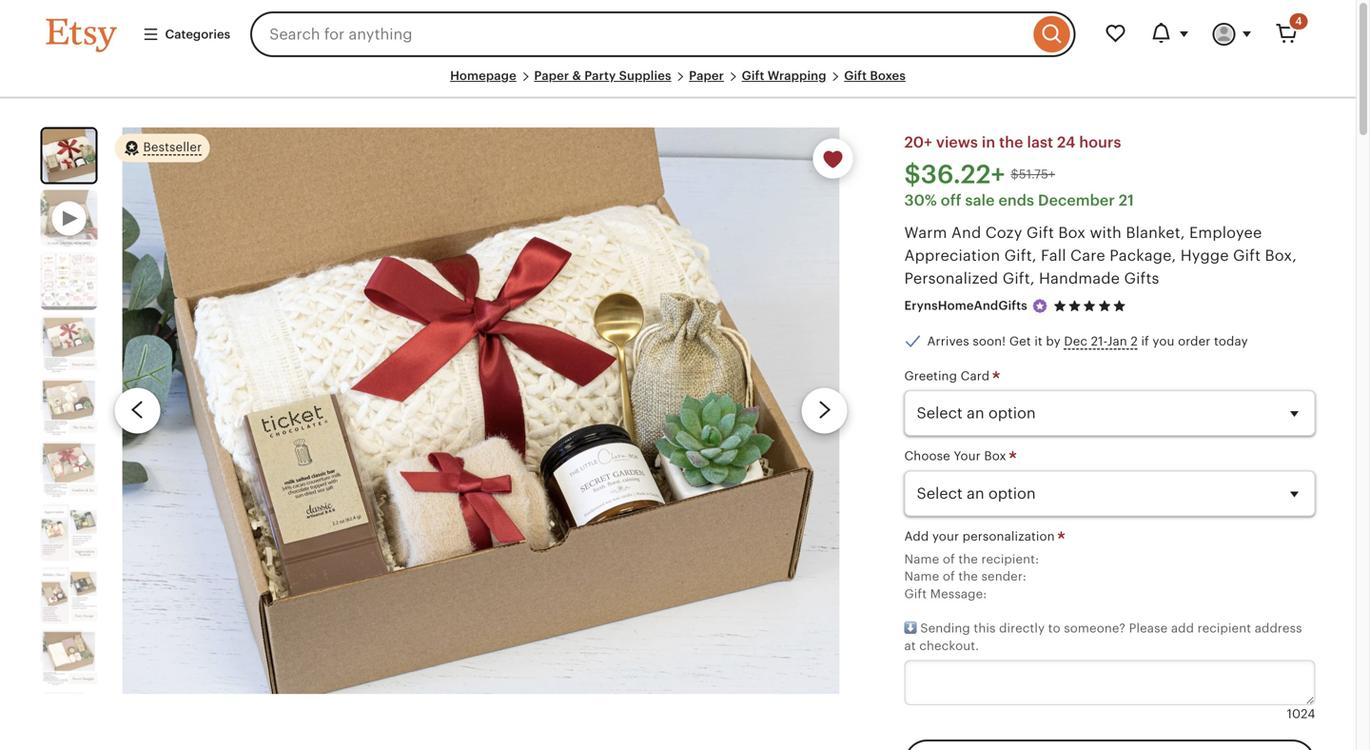 Task type: vqa. For each thing, say whether or not it's contained in the screenshot.
Personalized on the right of page
yes



Task type: describe. For each thing, give the bounding box(es) containing it.
recipient
[[1198, 621, 1252, 636]]

warm and cozy gift box with blanket employee appreciation sweet snuggle image
[[40, 630, 98, 687]]

sender:
[[982, 569, 1027, 584]]

checkout.
[[920, 639, 980, 653]]

greeting card
[[905, 369, 994, 383]]

2 name from the top
[[905, 569, 940, 584]]

21-
[[1092, 334, 1108, 349]]

arrives soon! get it by dec 21-jan 2 if you order today
[[928, 334, 1249, 349]]

with
[[1091, 224, 1122, 242]]

party
[[585, 69, 616, 83]]

someone?
[[1065, 621, 1126, 636]]

this
[[974, 621, 996, 636]]

20+
[[905, 134, 933, 151]]

arrives
[[928, 334, 970, 349]]

add
[[1172, 621, 1195, 636]]

21
[[1119, 192, 1135, 209]]

cozy
[[986, 224, 1023, 242]]

warm
[[905, 224, 948, 242]]

personalized
[[905, 270, 999, 287]]

gift up fall at right top
[[1027, 224, 1055, 242]]

Add your personalization text field
[[905, 660, 1316, 705]]

soon! get
[[973, 334, 1032, 349]]

it
[[1035, 334, 1043, 349]]

dec
[[1065, 334, 1088, 349]]

1 name from the top
[[905, 552, 940, 566]]

30% off sale ends december 21
[[905, 192, 1135, 209]]

30%
[[905, 192, 938, 209]]

bestseller
[[143, 140, 202, 154]]

name of the recipient: name of the sender: gift message:
[[905, 552, 1040, 601]]

fall
[[1041, 247, 1067, 264]]

if
[[1142, 334, 1150, 349]]

appreciation
[[905, 247, 1001, 264]]

gift left boxes
[[845, 69, 867, 83]]

gift boxes link
[[845, 69, 906, 83]]

⬇️ sending this directly to someone? please add recipient address at checkout.
[[905, 621, 1303, 653]]

warm and cozy gift box with blanket employee appreciation image 7 image
[[40, 567, 98, 624]]

box,
[[1266, 247, 1298, 264]]

add
[[905, 529, 929, 543]]

0 vertical spatial the
[[1000, 134, 1024, 151]]

warm and cozy gift box with blanket employee appreciation sweet comfort image
[[40, 316, 98, 373]]

gift wrapping
[[742, 69, 827, 83]]

your
[[954, 449, 981, 463]]

please
[[1130, 621, 1168, 636]]

gift boxes
[[845, 69, 906, 83]]

gift wrapping link
[[742, 69, 827, 83]]

paper & party supplies
[[534, 69, 672, 83]]

none search field inside categories banner
[[250, 11, 1076, 57]]

bestseller button
[[115, 133, 210, 163]]

choose
[[905, 449, 951, 463]]

categories button
[[128, 17, 245, 51]]

erynshomeandgifts
[[905, 299, 1028, 313]]

$36.22+ $51.75+
[[905, 160, 1056, 189]]

views
[[937, 134, 979, 151]]

by
[[1047, 334, 1061, 349]]

0 vertical spatial gift,
[[1005, 247, 1037, 264]]

card
[[961, 369, 990, 383]]

order
[[1179, 334, 1211, 349]]

supplies
[[619, 69, 672, 83]]

boxes
[[870, 69, 906, 83]]

paper for paper & party supplies
[[534, 69, 569, 83]]

paper for paper link
[[689, 69, 724, 83]]



Task type: locate. For each thing, give the bounding box(es) containing it.
24
[[1058, 134, 1076, 151]]

menu bar containing homepage
[[46, 69, 1310, 99]]

$51.75+
[[1011, 167, 1056, 181]]

message:
[[931, 587, 988, 601]]

1 vertical spatial the
[[959, 552, 979, 566]]

$36.22+
[[905, 160, 1006, 189]]

homepage link
[[450, 69, 517, 83]]

0 vertical spatial of
[[943, 552, 956, 566]]

blanket,
[[1127, 224, 1186, 242]]

0 vertical spatial box
[[1059, 224, 1086, 242]]

paper
[[534, 69, 569, 83], [689, 69, 724, 83]]

gift down employee
[[1234, 247, 1262, 264]]

homepage
[[450, 69, 517, 83]]

and
[[952, 224, 982, 242]]

20+ views in the last 24 hours
[[905, 134, 1122, 151]]

jan
[[1108, 334, 1128, 349]]

add your personalization
[[905, 529, 1059, 543]]

1024
[[1288, 707, 1316, 721]]

paper & party supplies link
[[534, 69, 672, 83]]

1 horizontal spatial warm and cozy gift box with blanket employee appreciation image 1 image
[[103, 127, 859, 694]]

0 vertical spatial name
[[905, 552, 940, 566]]

0 horizontal spatial box
[[985, 449, 1007, 463]]

gift, down cozy
[[1005, 247, 1037, 264]]

1 vertical spatial name
[[905, 569, 940, 584]]

choose your box
[[905, 449, 1010, 463]]

1 paper from the left
[[534, 69, 569, 83]]

name up message:
[[905, 569, 940, 584]]

sending
[[921, 621, 971, 636]]

to
[[1049, 621, 1061, 636]]

erynshomeandgifts link
[[905, 299, 1028, 313]]

1 horizontal spatial box
[[1059, 224, 1086, 242]]

personalization
[[963, 529, 1056, 543]]

warm and cozy gift box with blanket employee appreciation image 1 image
[[103, 127, 859, 694], [42, 129, 96, 182]]

&
[[573, 69, 582, 83]]

the up message:
[[959, 569, 979, 584]]

package,
[[1110, 247, 1177, 264]]

last
[[1028, 134, 1054, 151]]

gift inside name of the recipient: name of the sender: gift message:
[[905, 587, 927, 601]]

address
[[1255, 621, 1303, 636]]

gift, up star_seller image
[[1003, 270, 1035, 287]]

recipient:
[[982, 552, 1040, 566]]

1 horizontal spatial paper
[[689, 69, 724, 83]]

box right your
[[985, 449, 1007, 463]]

today
[[1215, 334, 1249, 349]]

you
[[1153, 334, 1175, 349]]

1 vertical spatial box
[[985, 449, 1007, 463]]

4
[[1296, 15, 1303, 27]]

star_seller image
[[1032, 298, 1049, 315]]

box
[[1059, 224, 1086, 242], [985, 449, 1007, 463]]

in
[[982, 134, 996, 151]]

sale
[[966, 192, 995, 209]]

paper link
[[689, 69, 724, 83]]

1 vertical spatial of
[[943, 569, 956, 584]]

warm and cozy gift box with blanket employee appreciation image 6 image
[[40, 504, 98, 561]]

warm and cozy gift box with blanket, employee appreciation gift, fall care package, hygge gift box, personalized gift, handmade gifts
[[905, 224, 1298, 287]]

1 vertical spatial gift,
[[1003, 270, 1035, 287]]

warm and cozy gift box with blanket employee appreciation the cozy box image
[[40, 379, 98, 436]]

the right in
[[1000, 134, 1024, 151]]

None search field
[[250, 11, 1076, 57]]

directly
[[1000, 621, 1045, 636]]

menu bar
[[46, 69, 1310, 99]]

the down the add your personalization
[[959, 552, 979, 566]]

gift up ⬇️
[[905, 587, 927, 601]]

warm and cozy gift box with blanket employee appreciation comfort & joy image
[[40, 441, 98, 498]]

2 vertical spatial the
[[959, 569, 979, 584]]

of
[[943, 552, 956, 566], [943, 569, 956, 584]]

of up message:
[[943, 569, 956, 584]]

0 horizontal spatial warm and cozy gift box with blanket employee appreciation image 1 image
[[42, 129, 96, 182]]

categories
[[165, 27, 230, 41]]

box up the care
[[1059, 224, 1086, 242]]

4 link
[[1265, 11, 1310, 57]]

gifts
[[1125, 270, 1160, 287]]

wrapping
[[768, 69, 827, 83]]

paper left &
[[534, 69, 569, 83]]

gift left wrapping
[[742, 69, 765, 83]]

2 of from the top
[[943, 569, 956, 584]]

1 of from the top
[[943, 552, 956, 566]]

greeting
[[905, 369, 958, 383]]

paper right supplies
[[689, 69, 724, 83]]

the
[[1000, 134, 1024, 151], [959, 552, 979, 566], [959, 569, 979, 584]]

gift,
[[1005, 247, 1037, 264], [1003, 270, 1035, 287]]

hours
[[1080, 134, 1122, 151]]

Search for anything text field
[[250, 11, 1030, 57]]

gift
[[742, 69, 765, 83], [845, 69, 867, 83], [1027, 224, 1055, 242], [1234, 247, 1262, 264], [905, 587, 927, 601]]

employee
[[1190, 224, 1263, 242]]

hygge
[[1181, 247, 1230, 264]]

off
[[941, 192, 962, 209]]

0 horizontal spatial paper
[[534, 69, 569, 83]]

⬇️
[[905, 621, 917, 636]]

2
[[1131, 334, 1138, 349]]

care
[[1071, 247, 1106, 264]]

2 paper from the left
[[689, 69, 724, 83]]

name down add
[[905, 552, 940, 566]]

categories banner
[[12, 0, 1345, 69]]

box inside warm and cozy gift box with blanket, employee appreciation gift, fall care package, hygge gift box, personalized gift, handmade gifts
[[1059, 224, 1086, 242]]

name
[[905, 552, 940, 566], [905, 569, 940, 584]]

december
[[1039, 192, 1116, 209]]

of down your at the right of page
[[943, 552, 956, 566]]

your
[[933, 529, 960, 543]]

warm and cozy gift box with blanket employee appreciation image 2 image
[[40, 253, 98, 310]]

ends
[[999, 192, 1035, 209]]

handmade
[[1040, 270, 1121, 287]]

at
[[905, 639, 916, 653]]



